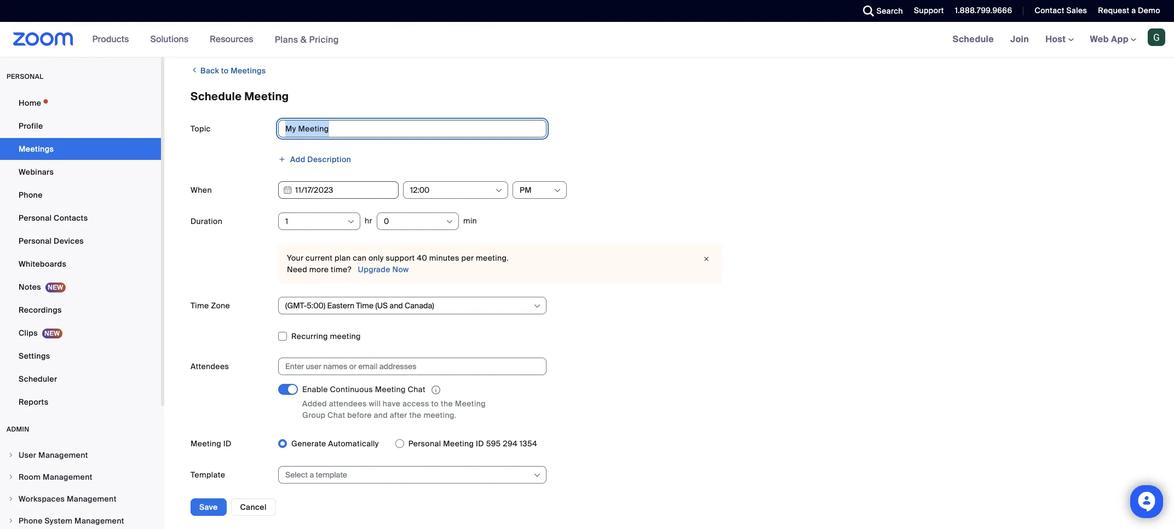 Task type: vqa. For each thing, say whether or not it's contained in the screenshot.
Includes to the top
no



Task type: describe. For each thing, give the bounding box(es) containing it.
admin menu menu
[[0, 445, 161, 529]]

sales
[[1067, 5, 1087, 15]]

after
[[390, 410, 407, 420]]

support
[[914, 5, 944, 15]]

plan
[[335, 253, 351, 263]]

select meeting template text field
[[285, 467, 532, 483]]

access inside meet zoom ai companion, footer
[[330, 18, 357, 28]]

right image
[[8, 452, 14, 458]]

personal for personal contacts
[[19, 213, 52, 223]]

meeting inside added attendees will have access to the meeting group chat before and after the meeting.
[[455, 399, 486, 409]]

attendees
[[191, 361, 229, 371]]

request
[[1098, 5, 1129, 15]]

pricing
[[309, 34, 339, 45]]

management for user management
[[38, 450, 88, 460]]

meeting id
[[191, 439, 232, 449]]

more
[[309, 265, 329, 274]]

scheduler link
[[0, 368, 161, 390]]

0 horizontal spatial upgrade
[[200, 18, 232, 28]]

and inside added attendees will have access to the meeting group chat before and after the meeting.
[[374, 410, 388, 420]]

recurring meeting
[[291, 331, 361, 341]]

notes
[[19, 282, 41, 292]]

1 button
[[285, 213, 346, 229]]

user management
[[19, 450, 88, 460]]

banner containing products
[[0, 22, 1174, 58]]

plans
[[275, 34, 298, 45]]

added
[[302, 399, 327, 409]]

id inside option group
[[476, 439, 484, 449]]

settings link
[[0, 345, 161, 367]]

3 ai from the left
[[368, 18, 376, 28]]

reports
[[19, 397, 48, 407]]

room
[[19, 472, 41, 482]]

resources button
[[210, 22, 258, 57]]

resources
[[210, 33, 253, 45]]

no
[[433, 18, 442, 28]]

companion
[[378, 18, 421, 28]]

0 button
[[384, 213, 445, 229]]

upgrade now link
[[356, 265, 409, 274]]

meet
[[13, 18, 33, 28]]

per
[[461, 253, 474, 263]]

system
[[45, 516, 72, 526]]

1.888.799.9666 button up schedule 'link'
[[955, 5, 1012, 15]]

add
[[290, 154, 305, 164]]

meeting. inside the 'your current plan can only support 40 minutes per meeting. need more time? upgrade now'
[[476, 253, 509, 263]]

workspaces management menu item
[[0, 489, 161, 509]]

phone system management
[[19, 516, 124, 526]]

1 horizontal spatial meetings
[[231, 66, 266, 76]]

get
[[316, 18, 328, 28]]

back to meetings
[[198, 66, 266, 76]]

meet zoom ai companion, your new ai assistant! upgrade to zoom one pro and get access to ai companion at no additional cost. upgrade today
[[13, 18, 560, 28]]

personal
[[7, 72, 44, 81]]

2 ai from the left
[[152, 18, 160, 28]]

web
[[1090, 33, 1109, 45]]

meeting inside option group
[[443, 439, 474, 449]]

add image
[[278, 156, 286, 163]]

web app button
[[1090, 33, 1136, 45]]

clips
[[19, 328, 38, 338]]

right image for room management
[[8, 474, 14, 480]]

your
[[287, 253, 304, 263]]

2 horizontal spatial upgrade
[[504, 18, 537, 28]]

can
[[353, 253, 366, 263]]

meetings navigation
[[945, 22, 1174, 58]]

host
[[1046, 33, 1068, 45]]

add description
[[290, 154, 351, 164]]

automatically
[[328, 439, 379, 449]]

notes link
[[0, 276, 161, 298]]

1
[[285, 216, 288, 226]]

upgrade inside the 'your current plan can only support 40 minutes per meeting. need more time? upgrade now'
[[358, 265, 390, 274]]

user
[[19, 450, 36, 460]]

topic
[[191, 124, 211, 134]]

settings
[[19, 351, 50, 361]]

home link
[[0, 92, 161, 114]]

search
[[877, 6, 903, 16]]

time zone
[[191, 301, 230, 311]]

admin
[[7, 425, 29, 434]]

hr
[[365, 216, 372, 226]]

select start time text field
[[410, 182, 494, 198]]

current
[[306, 253, 333, 263]]

time
[[191, 301, 209, 311]]

schedule for schedule
[[953, 33, 994, 45]]

contact
[[1035, 5, 1065, 15]]

products
[[92, 33, 129, 45]]

now
[[392, 265, 409, 274]]

personal devices link
[[0, 230, 161, 252]]

meeting up template
[[191, 439, 221, 449]]

solutions button
[[150, 22, 193, 57]]

will
[[369, 399, 381, 409]]

0 vertical spatial the
[[441, 399, 453, 409]]

add description button
[[278, 151, 351, 168]]

phone system management menu item
[[0, 510, 161, 529]]

to left companion
[[359, 18, 366, 28]]

1 ai from the left
[[58, 18, 66, 28]]

meeting inside "application"
[[375, 384, 406, 394]]

back
[[201, 66, 219, 76]]

595
[[486, 439, 501, 449]]

management for workspaces management
[[67, 494, 117, 504]]

when
[[191, 185, 212, 195]]

enable continuous meeting chat application
[[302, 384, 510, 396]]



Task type: locate. For each thing, give the bounding box(es) containing it.
reports link
[[0, 391, 161, 413]]

1 horizontal spatial chat
[[408, 384, 425, 394]]

1 zoom from the left
[[35, 18, 57, 28]]

continuous
[[330, 384, 373, 394]]

phone down webinars
[[19, 190, 43, 200]]

1 horizontal spatial zoom
[[244, 18, 265, 28]]

1 vertical spatial and
[[374, 410, 388, 420]]

and
[[300, 18, 314, 28], [374, 410, 388, 420]]

right image left workspaces
[[8, 496, 14, 502]]

ai right new
[[152, 18, 160, 28]]

personal contacts
[[19, 213, 88, 223]]

schedule inside 'link'
[[953, 33, 994, 45]]

recurring
[[291, 331, 328, 341]]

right image inside room management menu item
[[8, 474, 14, 480]]

access inside added attendees will have access to the meeting group chat before and after the meeting.
[[402, 399, 429, 409]]

0 vertical spatial meeting.
[[476, 253, 509, 263]]

management up workspaces management at the left bottom of the page
[[43, 472, 92, 482]]

have
[[383, 399, 400, 409]]

learn more about enable continuous meeting chat image
[[428, 385, 444, 395]]

plans & pricing link
[[275, 34, 339, 45], [275, 34, 339, 45]]

chat left learn more about enable continuous meeting chat icon
[[408, 384, 425, 394]]

1 horizontal spatial and
[[374, 410, 388, 420]]

app
[[1111, 33, 1129, 45]]

schedule for schedule meeting
[[191, 89, 242, 104]]

management for room management
[[43, 472, 92, 482]]

0 vertical spatial schedule
[[953, 33, 994, 45]]

1 horizontal spatial meeting.
[[476, 253, 509, 263]]

your
[[117, 18, 133, 28]]

schedule down 1.888.799.9666
[[953, 33, 994, 45]]

0 horizontal spatial meetings
[[19, 144, 54, 154]]

1.888.799.9666 button up join
[[947, 0, 1015, 22]]

0 vertical spatial personal
[[19, 213, 52, 223]]

2 vertical spatial right image
[[8, 518, 14, 524]]

phone for phone
[[19, 190, 43, 200]]

3 right image from the top
[[8, 518, 14, 524]]

to
[[234, 18, 242, 28], [359, 18, 366, 28], [221, 66, 229, 76], [431, 399, 439, 409]]

cancel
[[240, 502, 267, 512]]

whiteboards
[[19, 259, 66, 269]]

home
[[19, 98, 41, 108]]

right image inside workspaces management 'menu item'
[[8, 496, 14, 502]]

0 horizontal spatial zoom
[[35, 18, 57, 28]]

meeting up have
[[375, 384, 406, 394]]

additional
[[444, 18, 481, 28]]

the right after
[[409, 410, 422, 420]]

host button
[[1046, 33, 1074, 45]]

1.888.799.9666
[[955, 5, 1012, 15]]

zoom up zoom logo
[[35, 18, 57, 28]]

banner
[[0, 22, 1174, 58]]

enable
[[302, 384, 328, 394]]

duration
[[191, 216, 222, 226]]

recordings link
[[0, 299, 161, 321]]

0 horizontal spatial ai
[[58, 18, 66, 28]]

assistant!
[[162, 18, 198, 28]]

today
[[539, 18, 560, 28]]

zone
[[211, 301, 230, 311]]

room management
[[19, 472, 92, 482]]

devices
[[54, 236, 84, 246]]

web app
[[1090, 33, 1129, 45]]

left image
[[191, 65, 198, 76]]

new
[[135, 18, 150, 28]]

management up room management
[[38, 450, 88, 460]]

meeting. right 'per'
[[476, 253, 509, 263]]

close image
[[700, 254, 713, 265]]

meeting. down learn more about enable continuous meeting chat icon
[[424, 410, 456, 420]]

template
[[191, 470, 225, 480]]

schedule down back
[[191, 89, 242, 104]]

description
[[307, 154, 351, 164]]

1 vertical spatial access
[[402, 399, 429, 409]]

profile link
[[0, 115, 161, 137]]

access right get
[[330, 18, 357, 28]]

id left "595"
[[476, 439, 484, 449]]

right image for workspaces management
[[8, 496, 14, 502]]

0 horizontal spatial and
[[300, 18, 314, 28]]

access
[[330, 18, 357, 28], [402, 399, 429, 409]]

294
[[503, 439, 518, 449]]

zoom
[[35, 18, 57, 28], [244, 18, 265, 28]]

profile picture image
[[1148, 28, 1165, 46]]

management up phone system management menu item
[[67, 494, 117, 504]]

show options image
[[495, 186, 503, 195], [553, 186, 562, 195], [347, 217, 355, 226], [445, 217, 454, 226], [533, 302, 542, 311], [533, 471, 542, 480]]

id
[[223, 439, 232, 449], [476, 439, 484, 449]]

meeting down back to meetings
[[244, 89, 289, 104]]

enable continuous meeting chat
[[302, 384, 425, 394]]

0 horizontal spatial meeting.
[[424, 410, 456, 420]]

right image left room
[[8, 474, 14, 480]]

support
[[386, 253, 415, 263]]

management inside menu item
[[38, 450, 88, 460]]

your current plan can only support 40 minutes per meeting. need more time? upgrade now
[[287, 253, 509, 274]]

phone inside menu item
[[19, 516, 43, 526]]

room management menu item
[[0, 467, 161, 487]]

1 right image from the top
[[8, 474, 14, 480]]

save button
[[191, 498, 226, 516]]

and inside meet zoom ai companion, footer
[[300, 18, 314, 28]]

management inside 'menu item'
[[67, 494, 117, 504]]

40
[[417, 253, 427, 263]]

solutions
[[150, 33, 188, 45]]

right image inside phone system management menu item
[[8, 518, 14, 524]]

When text field
[[278, 181, 399, 199]]

0 vertical spatial access
[[330, 18, 357, 28]]

product information navigation
[[84, 22, 347, 58]]

personal inside meeting id option group
[[408, 439, 441, 449]]

personal contacts link
[[0, 207, 161, 229]]

1 horizontal spatial ai
[[152, 18, 160, 28]]

0 horizontal spatial id
[[223, 439, 232, 449]]

right image
[[8, 474, 14, 480], [8, 496, 14, 502], [8, 518, 14, 524]]

1 vertical spatial the
[[409, 410, 422, 420]]

meeting id option group
[[278, 435, 1148, 452]]

meeting
[[330, 331, 361, 341]]

phone for phone system management
[[19, 516, 43, 526]]

meetings link
[[0, 138, 161, 160]]

2 right image from the top
[[8, 496, 14, 502]]

0 horizontal spatial chat
[[328, 410, 345, 420]]

added attendees will have access to the meeting group chat before and after the meeting.
[[302, 399, 486, 420]]

personal meeting id 595 294 1354
[[408, 439, 537, 449]]

1 phone from the top
[[19, 190, 43, 200]]

save
[[199, 502, 218, 512]]

phone link
[[0, 184, 161, 206]]

1354
[[520, 439, 537, 449]]

upgrade down the "only"
[[358, 265, 390, 274]]

0
[[384, 216, 389, 226]]

pm
[[520, 185, 532, 195]]

personal
[[19, 213, 52, 223], [19, 236, 52, 246], [408, 439, 441, 449]]

upgrade up resources
[[200, 18, 232, 28]]

meetings up 'schedule meeting'
[[231, 66, 266, 76]]

meet zoom ai companion, footer
[[0, 4, 1174, 42]]

management down workspaces management 'menu item'
[[74, 516, 124, 526]]

join
[[1010, 33, 1029, 45]]

request a demo
[[1098, 5, 1160, 15]]

personal devices
[[19, 236, 84, 246]]

0 vertical spatial chat
[[408, 384, 425, 394]]

meeting up personal meeting id 595 294 1354
[[455, 399, 486, 409]]

meeting
[[244, 89, 289, 104], [375, 384, 406, 394], [455, 399, 486, 409], [191, 439, 221, 449], [443, 439, 474, 449]]

personal for personal meeting id 595 294 1354
[[408, 439, 441, 449]]

Persistent Chat, enter email address,Enter user names or email addresses text field
[[285, 358, 530, 375]]

at
[[423, 18, 431, 28]]

1 horizontal spatial id
[[476, 439, 484, 449]]

access down enable continuous meeting chat "application"
[[402, 399, 429, 409]]

minutes
[[429, 253, 459, 263]]

chat inside added attendees will have access to the meeting group chat before and after the meeting.
[[328, 410, 345, 420]]

profile
[[19, 121, 43, 131]]

personal up select meeting template text field
[[408, 439, 441, 449]]

2 horizontal spatial ai
[[368, 18, 376, 28]]

chat inside "application"
[[408, 384, 425, 394]]

chat down attendees
[[328, 410, 345, 420]]

the
[[441, 399, 453, 409], [409, 410, 422, 420]]

1 vertical spatial right image
[[8, 496, 14, 502]]

meeting. inside added attendees will have access to the meeting group chat before and after the meeting.
[[424, 410, 456, 420]]

0 vertical spatial meetings
[[231, 66, 266, 76]]

personal for personal devices
[[19, 236, 52, 246]]

1 vertical spatial meetings
[[19, 144, 54, 154]]

to up resources
[[234, 18, 242, 28]]

need
[[287, 265, 307, 274]]

1 id from the left
[[223, 439, 232, 449]]

1 vertical spatial meeting.
[[424, 410, 456, 420]]

2 phone from the top
[[19, 516, 43, 526]]

1 vertical spatial schedule
[[191, 89, 242, 104]]

and left get
[[300, 18, 314, 28]]

select time zone text field
[[285, 297, 532, 314]]

demo
[[1138, 5, 1160, 15]]

to down learn more about enable continuous meeting chat icon
[[431, 399, 439, 409]]

products button
[[92, 22, 134, 57]]

zoom logo image
[[13, 32, 73, 46]]

webinars link
[[0, 161, 161, 183]]

personal up personal devices
[[19, 213, 52, 223]]

the down learn more about enable continuous meeting chat icon
[[441, 399, 453, 409]]

0 horizontal spatial access
[[330, 18, 357, 28]]

zoom left one
[[244, 18, 265, 28]]

1 horizontal spatial access
[[402, 399, 429, 409]]

upgrade today link
[[504, 18, 560, 28]]

upgrade right the cost.
[[504, 18, 537, 28]]

schedule meeting
[[191, 89, 289, 104]]

ai
[[58, 18, 66, 28], [152, 18, 160, 28], [368, 18, 376, 28]]

meeting left "595"
[[443, 439, 474, 449]]

attendees
[[329, 399, 367, 409]]

to inside added attendees will have access to the meeting group chat before and after the meeting.
[[431, 399, 439, 409]]

1 vertical spatial phone
[[19, 516, 43, 526]]

phone down workspaces
[[19, 516, 43, 526]]

meetings
[[231, 66, 266, 76], [19, 144, 54, 154]]

1 horizontal spatial upgrade
[[358, 265, 390, 274]]

workspaces management
[[19, 494, 117, 504]]

ai up zoom logo
[[58, 18, 66, 28]]

meetings up webinars
[[19, 144, 54, 154]]

0 horizontal spatial schedule
[[191, 89, 242, 104]]

Topic text field
[[278, 120, 547, 137]]

0 vertical spatial and
[[300, 18, 314, 28]]

ai left companion
[[368, 18, 376, 28]]

clips link
[[0, 322, 161, 344]]

1.888.799.9666 button
[[947, 0, 1015, 22], [955, 5, 1012, 15]]

right image for phone system management
[[8, 518, 14, 524]]

1 horizontal spatial the
[[441, 399, 453, 409]]

user management menu item
[[0, 445, 161, 466]]

a
[[1132, 5, 1136, 15]]

0 horizontal spatial the
[[409, 410, 422, 420]]

schedule link
[[945, 22, 1002, 57]]

to right back
[[221, 66, 229, 76]]

0 vertical spatial right image
[[8, 474, 14, 480]]

personal up whiteboards
[[19, 236, 52, 246]]

scheduler
[[19, 374, 57, 384]]

and down will at the left of page
[[374, 410, 388, 420]]

search button
[[855, 0, 906, 22]]

contact sales link
[[1027, 0, 1090, 22], [1035, 5, 1087, 15]]

2 zoom from the left
[[244, 18, 265, 28]]

meetings inside personal menu menu
[[19, 144, 54, 154]]

1 vertical spatial chat
[[328, 410, 345, 420]]

personal menu menu
[[0, 92, 161, 414]]

contact sales
[[1035, 5, 1087, 15]]

0 vertical spatial phone
[[19, 190, 43, 200]]

cancel button
[[231, 498, 276, 516]]

only
[[369, 253, 384, 263]]

id up template
[[223, 439, 232, 449]]

2 vertical spatial personal
[[408, 439, 441, 449]]

1 vertical spatial personal
[[19, 236, 52, 246]]

1 horizontal spatial schedule
[[953, 33, 994, 45]]

2 id from the left
[[476, 439, 484, 449]]

right image left system
[[8, 518, 14, 524]]

min
[[463, 216, 477, 226]]

meeting.
[[476, 253, 509, 263], [424, 410, 456, 420]]

phone inside personal menu menu
[[19, 190, 43, 200]]



